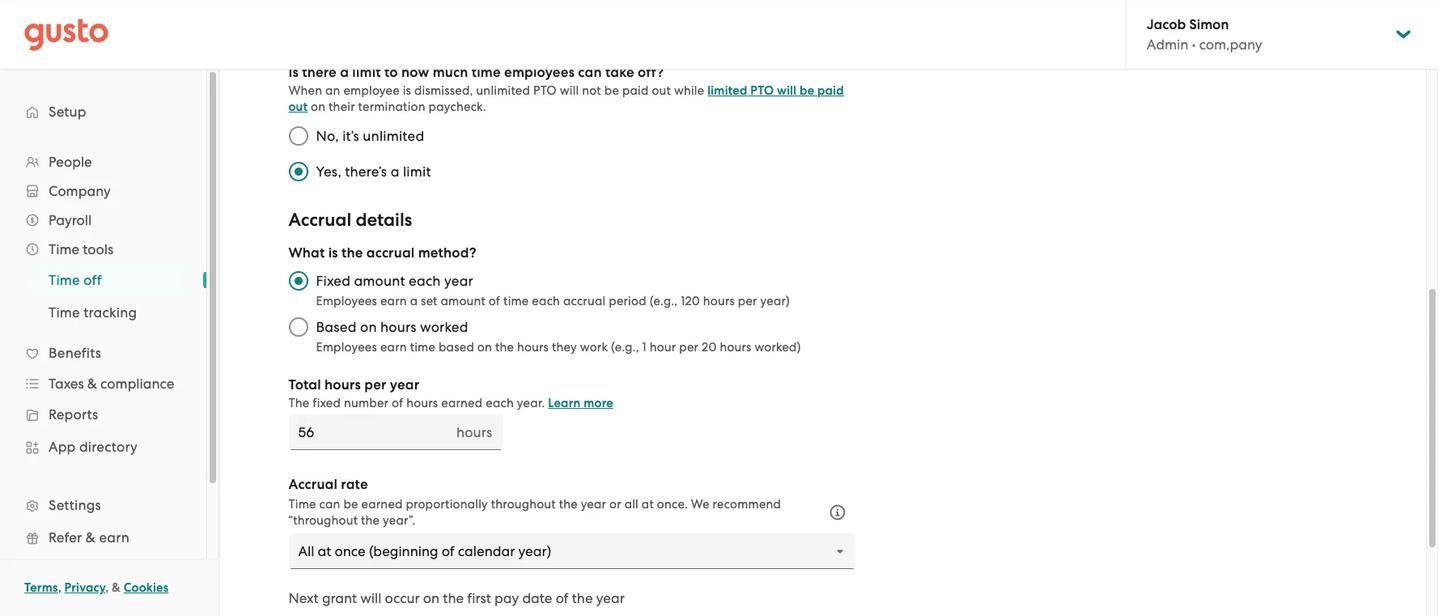 Task type: vqa. For each thing, say whether or not it's contained in the screenshot.
second paid from the right
yes



Task type: locate. For each thing, give the bounding box(es) containing it.
time tracking
[[49, 304, 137, 321]]

2 horizontal spatial per
[[738, 294, 758, 308]]

reports link
[[16, 400, 190, 429]]

0 horizontal spatial each
[[409, 273, 441, 289]]

list containing people
[[0, 147, 206, 616]]

1 vertical spatial is
[[328, 245, 338, 262]]

or
[[610, 497, 622, 512]]

accrual left period
[[563, 294, 606, 308]]

terms , privacy , & cookies
[[24, 581, 169, 595]]

limit right the "there's"
[[403, 164, 431, 180]]

earn down based on hours worked
[[380, 340, 407, 355]]

2 vertical spatial &
[[112, 581, 121, 595]]

1 horizontal spatial amount
[[441, 294, 486, 308]]

of up total hours per year field
[[392, 396, 403, 410]]

employee
[[344, 83, 400, 98]]

grant
[[322, 590, 357, 606]]

accrual rate
[[289, 476, 368, 493]]

will left "occur"
[[360, 590, 382, 606]]

accrual
[[367, 245, 415, 262], [563, 294, 606, 308]]

0 horizontal spatial pto
[[534, 83, 557, 98]]

2 vertical spatial earn
[[99, 530, 129, 546]]

time
[[49, 241, 79, 257], [49, 272, 80, 288], [49, 304, 80, 321], [289, 497, 316, 512]]

Yes, there's a limit radio
[[281, 154, 316, 189]]

is there a limit to how much time employees can take off?
[[289, 64, 664, 81]]

1 vertical spatial employees
[[316, 340, 377, 355]]

0 horizontal spatial can
[[319, 497, 340, 512]]

accrual
[[289, 209, 352, 231], [289, 476, 338, 493]]

0 horizontal spatial ,
[[58, 581, 61, 595]]

employees down "fixed"
[[316, 294, 377, 308]]

can
[[578, 64, 602, 81], [319, 497, 340, 512]]

yes,
[[316, 164, 342, 180]]

0 horizontal spatial time
[[410, 340, 436, 355]]

2 horizontal spatial time
[[504, 294, 529, 308]]

2 vertical spatial time
[[410, 340, 436, 355]]

0 vertical spatial each
[[409, 273, 441, 289]]

out down when
[[289, 100, 308, 114]]

year left or
[[581, 497, 607, 512]]

1 horizontal spatial each
[[486, 396, 514, 410]]

taxes
[[49, 376, 84, 392]]

20
[[702, 340, 717, 355]]

per left 20
[[680, 340, 699, 355]]

2 horizontal spatial each
[[532, 294, 560, 308]]

the
[[342, 245, 363, 262], [495, 340, 514, 355], [559, 497, 578, 512], [361, 513, 380, 528], [443, 590, 464, 606], [572, 590, 593, 606]]

0 vertical spatial a
[[340, 64, 349, 81]]

0 vertical spatial amount
[[354, 273, 405, 289]]

year
[[445, 273, 474, 289], [390, 376, 420, 393], [581, 497, 607, 512], [596, 590, 625, 606]]

0 horizontal spatial earned
[[362, 497, 403, 512]]

be
[[605, 83, 619, 98], [800, 83, 815, 98], [344, 497, 358, 512]]

2 accrual from the top
[[289, 476, 338, 493]]

per left year)
[[738, 294, 758, 308]]

refer
[[49, 530, 82, 546]]

2 vertical spatial each
[[486, 396, 514, 410]]

paid inside limited pto will be paid out
[[818, 83, 844, 98]]

pto right limited
[[751, 83, 774, 98]]

time up "throughout
[[289, 497, 316, 512]]

time
[[472, 64, 501, 81], [504, 294, 529, 308], [410, 340, 436, 355]]

when an employee is dismissed, unlimited pto will not be paid out while
[[289, 83, 705, 98]]

a up an
[[340, 64, 349, 81]]

per
[[738, 294, 758, 308], [680, 340, 699, 355], [364, 376, 387, 393]]

period
[[609, 294, 647, 308]]

2 horizontal spatial a
[[410, 294, 418, 308]]

2 horizontal spatial of
[[556, 590, 569, 606]]

refer & earn
[[49, 530, 129, 546]]

& right taxes
[[87, 376, 97, 392]]

1 horizontal spatial pto
[[751, 83, 774, 98]]

limit for there's
[[403, 164, 431, 180]]

1 employees from the top
[[316, 294, 377, 308]]

each up set
[[409, 273, 441, 289]]

0 horizontal spatial paid
[[623, 83, 649, 98]]

time up employees earn time based on the hours they work (e.g., 1 hour per 20 hours worked) at the bottom of the page
[[504, 294, 529, 308]]

0 horizontal spatial is
[[328, 245, 338, 262]]

0 horizontal spatial unlimited
[[363, 128, 425, 144]]

2 paid from the left
[[818, 83, 844, 98]]

1 vertical spatial (e.g.,
[[611, 340, 639, 355]]

0 vertical spatial unlimited
[[476, 83, 530, 98]]

0 vertical spatial accrual
[[289, 209, 352, 231]]

when
[[289, 83, 322, 98]]

is
[[289, 64, 299, 81]]

earn
[[380, 294, 407, 308], [380, 340, 407, 355], [99, 530, 129, 546]]

1 horizontal spatial per
[[680, 340, 699, 355]]

earned up year". in the bottom of the page
[[362, 497, 403, 512]]

2 , from the left
[[105, 581, 109, 595]]

date
[[523, 590, 553, 606]]

employees for fixed
[[316, 294, 377, 308]]

is right what
[[328, 245, 338, 262]]

payroll button
[[16, 206, 190, 235]]

will
[[560, 83, 579, 98], [777, 83, 797, 98], [360, 590, 382, 606]]

of right date
[[556, 590, 569, 606]]

unlimited down 'is there a limit to how much time employees can take off?'
[[476, 83, 530, 98]]

each up employees earn time based on the hours they work (e.g., 1 hour per 20 hours worked) at the bottom of the page
[[532, 294, 560, 308]]

each left year. at the bottom of the page
[[486, 396, 514, 410]]

learn more link
[[548, 396, 614, 410]]

work
[[580, 340, 608, 355]]

1 horizontal spatial unlimited
[[476, 83, 530, 98]]

will left not
[[560, 83, 579, 98]]

out
[[652, 83, 671, 98], [289, 100, 308, 114]]

com,pany
[[1200, 36, 1263, 53]]

1 horizontal spatial earned
[[441, 396, 483, 410]]

1 vertical spatial out
[[289, 100, 308, 114]]

1 horizontal spatial limit
[[403, 164, 431, 180]]

what is the accrual method?
[[289, 245, 477, 262]]

year".
[[383, 513, 416, 528]]

earn down settings link
[[99, 530, 129, 546]]

next grant will occur on the first pay date of the year
[[289, 590, 625, 606]]

time inside dropdown button
[[49, 241, 79, 257]]

1 horizontal spatial can
[[578, 64, 602, 81]]

list
[[0, 147, 206, 616], [0, 264, 206, 329]]

hours left they
[[517, 340, 549, 355]]

it's
[[343, 128, 359, 144]]

1 vertical spatial earned
[[362, 497, 403, 512]]

1 horizontal spatial be
[[605, 83, 619, 98]]

worked)
[[755, 340, 801, 355]]

all
[[625, 497, 639, 512]]

can up not
[[578, 64, 602, 81]]

time for time tools
[[49, 241, 79, 257]]

1 horizontal spatial a
[[391, 164, 400, 180]]

each
[[409, 273, 441, 289], [532, 294, 560, 308], [486, 396, 514, 410]]

a for earn
[[410, 294, 418, 308]]

& inside dropdown button
[[87, 376, 97, 392]]

employees for based
[[316, 340, 377, 355]]

1 horizontal spatial (e.g.,
[[650, 294, 678, 308]]

time down worked
[[410, 340, 436, 355]]

&
[[87, 376, 97, 392], [86, 530, 96, 546], [112, 581, 121, 595]]

0 vertical spatial earn
[[380, 294, 407, 308]]

2 vertical spatial a
[[410, 294, 418, 308]]

amount up worked
[[441, 294, 486, 308]]

hours right 20
[[720, 340, 752, 355]]

take
[[606, 64, 635, 81]]

time inside time can be earned proportionally throughout the year or all at once. we recommend "throughout the year".
[[289, 497, 316, 512]]

hours up total hours per year field
[[407, 396, 438, 410]]

hour
[[650, 340, 676, 355]]

, left privacy
[[58, 581, 61, 595]]

gusto navigation element
[[0, 70, 206, 616]]

occur
[[385, 590, 420, 606]]

& right refer
[[86, 530, 96, 546]]

0 horizontal spatial limit
[[352, 64, 381, 81]]

2 list from the top
[[0, 264, 206, 329]]

worked
[[420, 319, 468, 335]]

limited pto will be paid out
[[289, 83, 844, 114]]

1 horizontal spatial accrual
[[563, 294, 606, 308]]

a for there
[[340, 64, 349, 81]]

hours left worked
[[381, 319, 417, 335]]

2 vertical spatial per
[[364, 376, 387, 393]]

0 horizontal spatial (e.g.,
[[611, 340, 639, 355]]

year down the method?
[[445, 273, 474, 289]]

will for next grant will occur on the first pay date of the year
[[360, 590, 382, 606]]

be inside time can be earned proportionally throughout the year or all at once. we recommend "throughout the year".
[[344, 497, 358, 512]]

0 vertical spatial out
[[652, 83, 671, 98]]

on down when
[[311, 100, 326, 114]]

amount down the what is the accrual method?
[[354, 273, 405, 289]]

is up on their termination paycheck.
[[403, 83, 411, 98]]

of right set
[[489, 294, 501, 308]]

method?
[[418, 245, 477, 262]]

1 accrual from the top
[[289, 209, 352, 231]]

0 horizontal spatial of
[[392, 396, 403, 410]]

employees
[[316, 294, 377, 308], [316, 340, 377, 355]]

limit up employee
[[352, 64, 381, 81]]

time tracking link
[[29, 298, 190, 327]]

year up total hours per year field
[[390, 376, 420, 393]]

1 vertical spatial &
[[86, 530, 96, 546]]

the left "first" on the bottom of the page
[[443, 590, 464, 606]]

1 vertical spatial earn
[[380, 340, 407, 355]]

0 horizontal spatial accrual
[[367, 245, 415, 262]]

recommend
[[713, 497, 781, 512]]

yes, there's a limit
[[316, 164, 431, 180]]

will inside limited pto will be paid out
[[777, 83, 797, 98]]

paid
[[623, 83, 649, 98], [818, 83, 844, 98]]

be down rate at the left
[[344, 497, 358, 512]]

year inside time can be earned proportionally throughout the year or all at once. we recommend "throughout the year".
[[581, 497, 607, 512]]

time left off
[[49, 272, 80, 288]]

earned inside time can be earned proportionally throughout the year or all at once. we recommend "throughout the year".
[[362, 497, 403, 512]]

can inside time can be earned proportionally throughout the year or all at once. we recommend "throughout the year".
[[319, 497, 340, 512]]

0 vertical spatial earned
[[441, 396, 483, 410]]

1 pto from the left
[[534, 83, 557, 98]]

a right the "there's"
[[391, 164, 400, 180]]

on right "occur"
[[423, 590, 440, 606]]

of inside total hours per year the fixed number of hours earned each year. learn more
[[392, 396, 403, 410]]

earn down the fixed amount each year
[[380, 294, 407, 308]]

1 vertical spatial limit
[[403, 164, 431, 180]]

a left set
[[410, 294, 418, 308]]

per up number
[[364, 376, 387, 393]]

pto down employees
[[534, 83, 557, 98]]

1 horizontal spatial paid
[[818, 83, 844, 98]]

0 vertical spatial of
[[489, 294, 501, 308]]

can up "throughout
[[319, 497, 340, 512]]

0 vertical spatial limit
[[352, 64, 381, 81]]

be right limited
[[800, 83, 815, 98]]

0 horizontal spatial will
[[360, 590, 382, 606]]

be down take at the left
[[605, 83, 619, 98]]

1 vertical spatial time
[[504, 294, 529, 308]]

people button
[[16, 147, 190, 177]]

2 pto from the left
[[751, 83, 774, 98]]

2 vertical spatial of
[[556, 590, 569, 606]]

(e.g., left 120 at the left
[[650, 294, 678, 308]]

1 vertical spatial a
[[391, 164, 400, 180]]

2 horizontal spatial will
[[777, 83, 797, 98]]

1 vertical spatial of
[[392, 396, 403, 410]]

setup
[[49, 104, 86, 120]]

, left cookies button
[[105, 581, 109, 595]]

no,
[[316, 128, 339, 144]]

0 vertical spatial &
[[87, 376, 97, 392]]

1 vertical spatial accrual
[[563, 294, 606, 308]]

0 horizontal spatial out
[[289, 100, 308, 114]]

per inside total hours per year the fixed number of hours earned each year. learn more
[[364, 376, 387, 393]]

unlimited down termination
[[363, 128, 425, 144]]

time down payroll
[[49, 241, 79, 257]]

accrual up the fixed amount each year
[[367, 245, 415, 262]]

time down 'time off'
[[49, 304, 80, 321]]

1 horizontal spatial is
[[403, 83, 411, 98]]

learn
[[548, 396, 581, 410]]

2 employees from the top
[[316, 340, 377, 355]]

& left cookies
[[112, 581, 121, 595]]

(e.g., left 1
[[611, 340, 639, 355]]

0 vertical spatial employees
[[316, 294, 377, 308]]

the
[[289, 396, 310, 410]]

the right throughout
[[559, 497, 578, 512]]

1 vertical spatial amount
[[441, 294, 486, 308]]

jacob
[[1147, 16, 1186, 33]]

1 vertical spatial per
[[680, 340, 699, 355]]

1 list from the top
[[0, 147, 206, 616]]

year inside total hours per year the fixed number of hours earned each year. learn more
[[390, 376, 420, 393]]

0 horizontal spatial be
[[344, 497, 358, 512]]

0 horizontal spatial a
[[340, 64, 349, 81]]

0 vertical spatial time
[[472, 64, 501, 81]]

1 horizontal spatial ,
[[105, 581, 109, 595]]

details
[[356, 209, 412, 231]]

accrual up what
[[289, 209, 352, 231]]

accrual up "throughout
[[289, 476, 338, 493]]

0 horizontal spatial per
[[364, 376, 387, 393]]

more
[[584, 396, 614, 410]]

a for there's
[[391, 164, 400, 180]]

1 vertical spatial can
[[319, 497, 340, 512]]

out down off?
[[652, 83, 671, 98]]

2 horizontal spatial be
[[800, 83, 815, 98]]

earn for hours
[[380, 340, 407, 355]]

time up when an employee is dismissed, unlimited pto will not be paid out while
[[472, 64, 501, 81]]

employees down based
[[316, 340, 377, 355]]

1 vertical spatial accrual
[[289, 476, 338, 493]]

is
[[403, 83, 411, 98], [328, 245, 338, 262]]

1 horizontal spatial out
[[652, 83, 671, 98]]

will right limited
[[777, 83, 797, 98]]

settings link
[[16, 491, 190, 520]]

earned down based at the left bottom
[[441, 396, 483, 410]]

based
[[316, 319, 357, 335]]



Task type: describe. For each thing, give the bounding box(es) containing it.
year right date
[[596, 590, 625, 606]]

on right based at the left bottom
[[478, 340, 492, 355]]

pay
[[495, 590, 519, 606]]

Fixed amount each year radio
[[281, 263, 316, 299]]

time for time can be earned proportionally throughout the year or all at once. we recommend "throughout the year".
[[289, 497, 316, 512]]

paycheck.
[[429, 100, 486, 114]]

& for earn
[[86, 530, 96, 546]]

1 , from the left
[[58, 581, 61, 595]]

1 vertical spatial each
[[532, 294, 560, 308]]

at
[[642, 497, 654, 512]]

admin
[[1147, 36, 1189, 53]]

time for time off
[[49, 272, 80, 288]]

not
[[582, 83, 601, 98]]

year)
[[761, 294, 790, 308]]

0 vertical spatial is
[[403, 83, 411, 98]]

setup link
[[16, 97, 190, 126]]

there
[[302, 64, 337, 81]]

1 vertical spatial unlimited
[[363, 128, 425, 144]]

0 vertical spatial per
[[738, 294, 758, 308]]

throughout
[[491, 497, 556, 512]]

reports
[[49, 406, 98, 423]]

earn inside gusto navigation element
[[99, 530, 129, 546]]

refer & earn link
[[16, 523, 190, 552]]

app
[[49, 439, 76, 455]]

cookies button
[[124, 578, 169, 598]]

tools
[[83, 241, 114, 257]]

time tools button
[[16, 235, 190, 264]]

while
[[674, 83, 705, 98]]

time for time tracking
[[49, 304, 80, 321]]

company
[[49, 183, 111, 199]]

be inside limited pto will be paid out
[[800, 83, 815, 98]]

settings
[[49, 497, 101, 513]]

earn for each
[[380, 294, 407, 308]]

time off link
[[29, 266, 190, 295]]

first
[[467, 590, 491, 606]]

•
[[1192, 36, 1196, 53]]

0 vertical spatial (e.g.,
[[650, 294, 678, 308]]

off?
[[638, 64, 664, 81]]

fixed
[[313, 396, 341, 410]]

privacy
[[64, 581, 105, 595]]

"throughout
[[289, 513, 358, 528]]

privacy link
[[64, 581, 105, 595]]

directory
[[79, 439, 138, 455]]

year.
[[517, 396, 545, 410]]

1 horizontal spatial will
[[560, 83, 579, 98]]

employees earn a set amount of time each accrual period (e.g., 120 hours per year)
[[316, 294, 790, 308]]

the left year". in the bottom of the page
[[361, 513, 380, 528]]

hours up fixed
[[325, 376, 361, 393]]

total
[[289, 376, 321, 393]]

simon
[[1190, 16, 1230, 33]]

dismissed,
[[414, 83, 473, 98]]

taxes & compliance button
[[16, 369, 190, 398]]

to
[[385, 64, 398, 81]]

tracking
[[84, 304, 137, 321]]

0 vertical spatial accrual
[[367, 245, 415, 262]]

termination
[[358, 100, 426, 114]]

earned inside total hours per year the fixed number of hours earned each year. learn more
[[441, 396, 483, 410]]

we
[[691, 497, 710, 512]]

benefits link
[[16, 338, 190, 368]]

1 horizontal spatial of
[[489, 294, 501, 308]]

rate
[[341, 476, 368, 493]]

each inside total hours per year the fixed number of hours earned each year. learn more
[[486, 396, 514, 410]]

taxes & compliance
[[49, 376, 174, 392]]

on right based
[[360, 319, 377, 335]]

people
[[49, 154, 92, 170]]

benefits
[[49, 345, 101, 361]]

time tools
[[49, 241, 114, 257]]

employees earn time based on the hours they work (e.g., 1 hour per 20 hours worked)
[[316, 340, 801, 355]]

pto inside limited pto will be paid out
[[751, 83, 774, 98]]

based on hours worked
[[316, 319, 468, 335]]

much
[[433, 64, 468, 81]]

out inside limited pto will be paid out
[[289, 100, 308, 114]]

total hours per year the fixed number of hours earned each year. learn more
[[289, 376, 614, 410]]

No, it's unlimited radio
[[281, 118, 316, 154]]

the right based at the left bottom
[[495, 340, 514, 355]]

company button
[[16, 177, 190, 206]]

hours right 120 at the left
[[703, 294, 735, 308]]

no, it's unlimited
[[316, 128, 425, 144]]

120
[[681, 294, 700, 308]]

on their termination paycheck.
[[308, 100, 486, 114]]

proportionally
[[406, 497, 488, 512]]

there's
[[345, 164, 387, 180]]

home image
[[24, 18, 108, 51]]

fixed
[[316, 273, 351, 289]]

limited
[[708, 83, 748, 98]]

limited pto will be paid out link
[[289, 83, 844, 114]]

accrual for accrual rate
[[289, 476, 338, 493]]

cookies
[[124, 581, 169, 595]]

app directory link
[[16, 432, 190, 461]]

time off
[[49, 272, 102, 288]]

number
[[344, 396, 389, 410]]

once.
[[657, 497, 688, 512]]

app directory
[[49, 439, 138, 455]]

the right date
[[572, 590, 593, 606]]

how
[[402, 64, 429, 81]]

will for limited pto will be paid out
[[777, 83, 797, 98]]

the down accrual details
[[342, 245, 363, 262]]

their
[[329, 100, 355, 114]]

they
[[552, 340, 577, 355]]

limit for there
[[352, 64, 381, 81]]

list containing time off
[[0, 264, 206, 329]]

0 horizontal spatial amount
[[354, 273, 405, 289]]

accrual for accrual details
[[289, 209, 352, 231]]

Based on hours worked radio
[[281, 309, 316, 345]]

an
[[325, 83, 341, 98]]

0 vertical spatial can
[[578, 64, 602, 81]]

terms link
[[24, 581, 58, 595]]

1 paid from the left
[[623, 83, 649, 98]]

1
[[643, 340, 647, 355]]

terms
[[24, 581, 58, 595]]

Total hours per year field
[[289, 415, 502, 450]]

next
[[289, 590, 319, 606]]

time can be earned proportionally throughout the year or all at once. we recommend "throughout the year".
[[289, 497, 781, 528]]

& for compliance
[[87, 376, 97, 392]]

1 horizontal spatial time
[[472, 64, 501, 81]]

employees
[[504, 64, 575, 81]]



